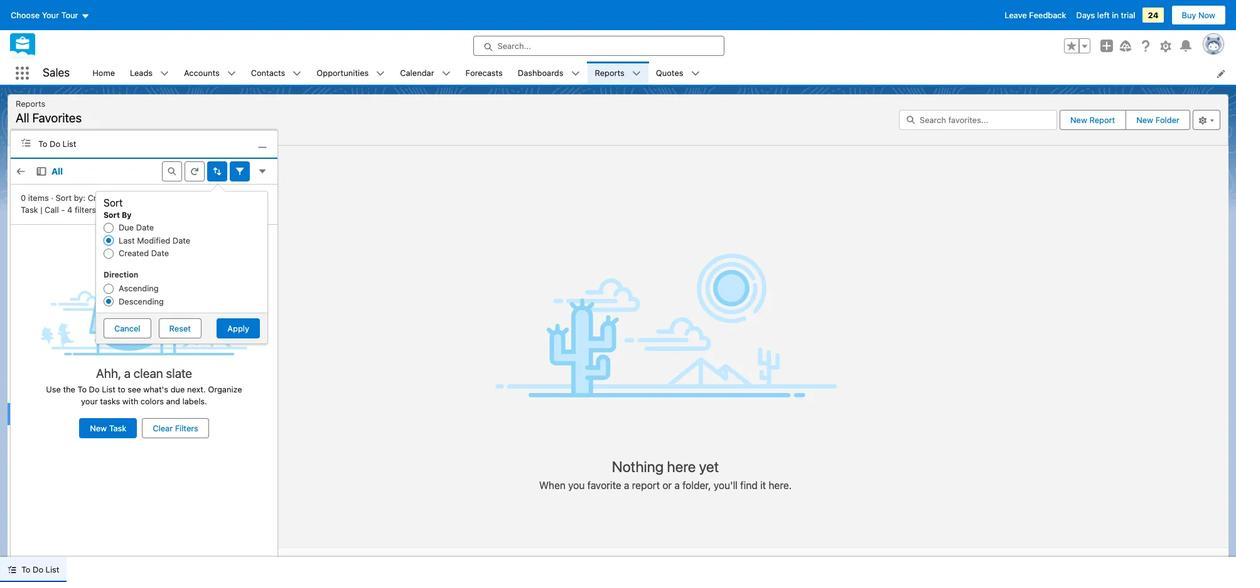 Task type: locate. For each thing, give the bounding box(es) containing it.
text default image for contacts
[[293, 69, 302, 78]]

new folder
[[1137, 115, 1180, 125]]

here.
[[769, 480, 792, 491]]

text default image right accounts
[[227, 69, 236, 78]]

a inside the ahh, a clean slate use the to do list to see what's due next. organize your tasks with colors and labels.
[[124, 366, 131, 381]]

when
[[539, 480, 566, 491]]

applied
[[98, 205, 126, 215]]

2 horizontal spatial to
[[78, 384, 87, 394]]

contacts link
[[243, 62, 293, 85]]

text default image for quotes
[[691, 69, 700, 78]]

folders inside all folders link
[[39, 313, 68, 323]]

task inside button
[[109, 423, 126, 433]]

1 vertical spatial favorites
[[23, 388, 69, 397]]

1 horizontal spatial clear
[[247, 192, 267, 202]]

created by me down all folders link
[[28, 337, 83, 347]]

1 created by me from the top
[[28, 195, 83, 205]]

text default image for accounts
[[227, 69, 236, 78]]

new report
[[1071, 115, 1115, 125]]

0 horizontal spatial list
[[46, 565, 59, 575]]

contacts
[[251, 68, 285, 78]]

0 horizontal spatial clear
[[153, 423, 173, 433]]

items up 'all' button at top left
[[23, 129, 42, 138]]

clear left filters
[[153, 423, 173, 433]]

1 horizontal spatial -
[[225, 193, 229, 203]]

all
[[16, 111, 29, 125], [51, 166, 63, 176], [28, 313, 37, 323], [28, 409, 38, 419]]

created down last
[[119, 248, 149, 258]]

2 · from the left
[[140, 193, 143, 203]]

opportunities link
[[309, 62, 376, 85]]

do inside button
[[33, 565, 43, 575]]

list
[[85, 62, 1237, 85]]

created by me up the call
[[28, 195, 83, 205]]

next.
[[187, 384, 206, 394]]

all for all favorites
[[28, 409, 38, 419]]

text default image inside leads list item
[[160, 69, 169, 78]]

all for all folders
[[28, 313, 37, 323]]

created by me for all folders
[[28, 337, 83, 347]]

1 horizontal spatial to
[[38, 138, 47, 149]]

clear filters button
[[142, 418, 209, 438]]

date
[[120, 193, 138, 203], [136, 223, 154, 233], [173, 235, 190, 245], [151, 248, 169, 258]]

by for recent
[[60, 195, 69, 205]]

1 vertical spatial to
[[78, 384, 87, 394]]

0 horizontal spatial -
[[61, 205, 65, 215]]

1 vertical spatial -
[[61, 205, 65, 215]]

created by me link up private reports
[[8, 188, 102, 212]]

new left folder
[[1137, 115, 1154, 125]]

text default image right contacts
[[293, 69, 302, 78]]

new task
[[90, 423, 126, 433]]

trial
[[1121, 10, 1136, 20]]

-
[[225, 193, 229, 203], [61, 205, 65, 215]]

2 horizontal spatial do
[[89, 384, 100, 394]]

do for text default icon inside the the to do list button
[[33, 565, 43, 575]]

home
[[92, 68, 115, 78]]

leave
[[1005, 10, 1027, 20]]

1 me from the top
[[72, 195, 83, 205]]

days
[[1077, 10, 1095, 20]]

here
[[667, 458, 696, 475]]

1 created by me link from the top
[[8, 188, 102, 212]]

0 horizontal spatial new
[[90, 423, 107, 433]]

reports all favorites 0 items
[[16, 99, 82, 138]]

1 horizontal spatial do
[[50, 138, 60, 149]]

text default image inside reports list item
[[632, 69, 641, 78]]

1 vertical spatial me
[[72, 337, 83, 347]]

ahh, a clean slate use the to do list to see what's due next. organize your tasks with colors and labels.
[[46, 366, 242, 407]]

to
[[38, 138, 47, 149], [78, 384, 87, 394], [21, 565, 30, 575]]

0 horizontal spatial ·
[[51, 193, 53, 203]]

a
[[124, 366, 131, 381], [624, 480, 630, 491], [675, 480, 680, 491]]

by
[[166, 193, 175, 203], [60, 195, 69, 205], [60, 337, 69, 347]]

a left report
[[624, 480, 630, 491]]

apply
[[228, 324, 249, 334]]

reports link
[[588, 62, 632, 85]]

reports down search... button at the top of page
[[595, 68, 625, 78]]

by right filter
[[166, 193, 175, 203]]

4
[[67, 205, 72, 215]]

0 vertical spatial do
[[50, 138, 60, 149]]

2 vertical spatial favorites
[[40, 409, 78, 419]]

by down all folders link
[[60, 337, 69, 347]]

0 vertical spatial created by me
[[28, 195, 83, 205]]

reports down sales on the left top
[[16, 99, 45, 109]]

1 vertical spatial created by me link
[[8, 331, 102, 354]]

1 vertical spatial 0
[[21, 193, 26, 203]]

1 vertical spatial items
[[28, 193, 49, 203]]

1 horizontal spatial task
[[109, 423, 126, 433]]

list inside the to do list button
[[46, 565, 59, 575]]

buy
[[1182, 10, 1197, 20]]

slate
[[166, 366, 192, 381]]

type
[[204, 193, 223, 203]]

list
[[63, 138, 76, 149], [102, 384, 116, 394], [46, 565, 59, 575]]

me
[[72, 195, 83, 205], [72, 337, 83, 347]]

leads link
[[122, 62, 160, 85]]

new report button
[[1061, 110, 1125, 129]]

text default image inside the quotes list item
[[691, 69, 700, 78]]

text default image inside the 'opportunities' 'list item'
[[376, 69, 385, 78]]

sort
[[56, 193, 72, 203], [104, 197, 123, 208], [104, 210, 120, 220]]

new for new folder
[[1137, 115, 1154, 125]]

text default image inside to do list 'dialog'
[[21, 137, 31, 147]]

2 vertical spatial do
[[33, 565, 43, 575]]

0 vertical spatial folders
[[23, 293, 61, 302]]

1 vertical spatial task
[[109, 423, 126, 433]]

sort up 4
[[56, 193, 72, 203]]

accounts
[[184, 68, 220, 78]]

search... button
[[473, 36, 724, 56]]

descending
[[119, 296, 164, 306]]

clear right type
[[247, 192, 267, 202]]

text default image inside accounts list item
[[227, 69, 236, 78]]

2 vertical spatial to
[[21, 565, 30, 575]]

new down your
[[90, 423, 107, 433]]

text default image for reports
[[632, 69, 641, 78]]

text default image inside calendar "list item"
[[442, 69, 451, 78]]

2 vertical spatial list
[[46, 565, 59, 575]]

- right type
[[225, 193, 229, 203]]

favorites up all favorites
[[23, 388, 69, 397]]

0 inside 0 items · sort by: created date · filter by action type - task | call - 4 filters applied
[[21, 193, 26, 203]]

1 horizontal spatial text default image
[[227, 69, 236, 78]]

search...
[[498, 41, 531, 51]]

colors
[[141, 397, 164, 407]]

items
[[23, 129, 42, 138], [28, 193, 49, 203]]

text default image
[[227, 69, 236, 78], [293, 69, 302, 78], [36, 166, 46, 176]]

by
[[122, 210, 132, 220]]

1 · from the left
[[51, 193, 53, 203]]

2 horizontal spatial a
[[675, 480, 680, 491]]

favorites down use
[[40, 409, 78, 419]]

0 vertical spatial to do list
[[38, 138, 76, 149]]

2 horizontal spatial list
[[102, 384, 116, 394]]

do for text default icon in the to do list 'dialog'
[[50, 138, 60, 149]]

0 horizontal spatial 0
[[16, 129, 20, 138]]

2 created by me link from the top
[[8, 331, 102, 354]]

1 vertical spatial created by me
[[28, 337, 83, 347]]

1 vertical spatial do
[[89, 384, 100, 394]]

1 vertical spatial to do list
[[21, 565, 59, 575]]

sort left by
[[104, 210, 120, 220]]

me up 4
[[72, 195, 83, 205]]

date down last modified date
[[151, 248, 169, 258]]

clear filters
[[153, 423, 198, 433]]

text default image for opportunities
[[376, 69, 385, 78]]

due
[[119, 223, 134, 233]]

apply button
[[217, 318, 260, 339]]

2 created by me from the top
[[28, 337, 83, 347]]

0 horizontal spatial text default image
[[36, 166, 46, 176]]

task
[[21, 205, 38, 215], [109, 423, 126, 433]]

0 vertical spatial list
[[63, 138, 76, 149]]

favorites down sales on the left top
[[32, 111, 82, 125]]

new inside 'button'
[[1071, 115, 1088, 125]]

all folders
[[28, 313, 68, 323]]

text default image up | on the top of the page
[[36, 166, 46, 176]]

all favorites
[[28, 409, 78, 419]]

new inside button
[[90, 423, 107, 433]]

accounts list item
[[177, 62, 243, 85]]

0 vertical spatial me
[[72, 195, 83, 205]]

0 vertical spatial items
[[23, 129, 42, 138]]

list inside the ahh, a clean slate use the to do list to see what's due next. organize your tasks with colors and labels.
[[102, 384, 116, 394]]

text default image inside 'all' button
[[36, 166, 46, 176]]

dashboards list item
[[510, 62, 588, 85]]

· up the call
[[51, 193, 53, 203]]

1 horizontal spatial 0
[[21, 193, 26, 203]]

a up to at the left bottom of page
[[124, 366, 131, 381]]

2 horizontal spatial new
[[1137, 115, 1154, 125]]

by up 4
[[60, 195, 69, 205]]

date up by
[[120, 193, 138, 203]]

text default image for dashboards
[[571, 69, 580, 78]]

reports
[[595, 68, 625, 78], [16, 99, 45, 109], [23, 150, 62, 160], [56, 218, 86, 228]]

1 vertical spatial folders
[[39, 313, 68, 323]]

it
[[761, 480, 766, 491]]

private reports
[[28, 218, 86, 228]]

favorites
[[32, 111, 82, 125], [23, 388, 69, 397], [40, 409, 78, 419]]

items up | on the top of the page
[[28, 193, 49, 203]]

created by me link down all folders
[[8, 331, 102, 354]]

0 vertical spatial favorites
[[32, 111, 82, 125]]

clear for clear
[[247, 192, 267, 202]]

text default image inside the contacts list item
[[293, 69, 302, 78]]

0 vertical spatial task
[[21, 205, 38, 215]]

created down all folders
[[28, 337, 58, 347]]

all inside button
[[51, 166, 63, 176]]

task down tasks
[[109, 423, 126, 433]]

task left | on the top of the page
[[21, 205, 38, 215]]

0 horizontal spatial to
[[21, 565, 30, 575]]

0 vertical spatial 0
[[16, 129, 20, 138]]

all button
[[31, 161, 63, 181]]

home link
[[85, 62, 122, 85]]

0 vertical spatial -
[[225, 193, 229, 203]]

- left 4
[[61, 205, 65, 215]]

2 horizontal spatial text default image
[[293, 69, 302, 78]]

new inside button
[[1137, 115, 1154, 125]]

filters
[[175, 423, 198, 433]]

Search favorites... text field
[[899, 110, 1058, 130]]

items inside 0 items · sort by: created date · filter by action type - task | call - 4 filters applied
[[28, 193, 49, 203]]

2 me from the top
[[72, 337, 83, 347]]

last
[[119, 235, 135, 245]]

1 horizontal spatial ·
[[140, 193, 143, 203]]

reports up 'all' button at top left
[[23, 150, 62, 160]]

1 horizontal spatial new
[[1071, 115, 1088, 125]]

dashboards link
[[510, 62, 571, 85]]

folders
[[23, 293, 61, 302], [39, 313, 68, 323]]

sales
[[43, 66, 70, 79]]

1 vertical spatial clear
[[153, 423, 173, 433]]

0 vertical spatial clear
[[247, 192, 267, 202]]

0 horizontal spatial task
[[21, 205, 38, 215]]

to inside the to do list button
[[21, 565, 30, 575]]

group
[[1064, 38, 1091, 53]]

date up the modified
[[136, 223, 154, 233]]

text default image inside dashboards list item
[[571, 69, 580, 78]]

days left in trial
[[1077, 10, 1136, 20]]

contacts list item
[[243, 62, 309, 85]]

1 vertical spatial list
[[102, 384, 116, 394]]

folder,
[[683, 480, 711, 491]]

a right the or
[[675, 480, 680, 491]]

list containing home
[[85, 62, 1237, 85]]

all inside reports all favorites 0 items
[[16, 111, 29, 125]]

created by me
[[28, 195, 83, 205], [28, 337, 83, 347]]

me down all folders link
[[72, 337, 83, 347]]

items inside reports all favorites 0 items
[[23, 129, 42, 138]]

0 vertical spatial created by me link
[[8, 188, 102, 212]]

nothing here yet when you favorite a report or a folder, you'll find it here.
[[539, 458, 792, 491]]

0
[[16, 129, 20, 138], [21, 193, 26, 203]]

created up applied
[[88, 193, 118, 203]]

· left filter
[[140, 193, 143, 203]]

reset
[[169, 324, 191, 334]]

new left the report
[[1071, 115, 1088, 125]]

folder
[[1156, 115, 1180, 125]]

created
[[88, 193, 118, 203], [28, 195, 58, 205], [119, 248, 149, 258], [28, 337, 58, 347]]

modified
[[137, 235, 170, 245]]

0 vertical spatial to
[[38, 138, 47, 149]]

text default image
[[160, 69, 169, 78], [376, 69, 385, 78], [442, 69, 451, 78], [571, 69, 580, 78], [632, 69, 641, 78], [691, 69, 700, 78], [21, 137, 31, 147], [8, 565, 16, 574]]

0 horizontal spatial do
[[33, 565, 43, 575]]

created up | on the top of the page
[[28, 195, 58, 205]]

0 horizontal spatial a
[[124, 366, 131, 381]]



Task type: describe. For each thing, give the bounding box(es) containing it.
action
[[178, 193, 202, 203]]

quotes link
[[649, 62, 691, 85]]

yet
[[699, 458, 719, 475]]

created by me link for recent
[[8, 188, 102, 212]]

organize
[[208, 384, 242, 394]]

date inside 0 items · sort by: created date · filter by action type - task | call - 4 filters applied
[[120, 193, 138, 203]]

tasks
[[100, 397, 120, 407]]

calendar link
[[393, 62, 442, 85]]

favorite
[[588, 480, 622, 491]]

created by me for recent
[[28, 195, 83, 205]]

1 horizontal spatial list
[[63, 138, 76, 149]]

to do list inside button
[[21, 565, 59, 575]]

text default image for leads
[[160, 69, 169, 78]]

reports inside list item
[[595, 68, 625, 78]]

all for all
[[51, 166, 63, 176]]

tour
[[61, 10, 78, 20]]

task inside 0 items · sort by: created date · filter by action type - task | call - 4 filters applied
[[21, 205, 38, 215]]

last modified date
[[119, 235, 190, 245]]

clear for clear filters
[[153, 423, 173, 433]]

calendar
[[400, 68, 434, 78]]

reports list item
[[588, 62, 649, 85]]

forecasts
[[466, 68, 503, 78]]

or
[[663, 480, 672, 491]]

0 items · sort by: created date · filter by action type - task | call - 4 filters applied
[[21, 193, 229, 215]]

sort inside 0 items · sort by: created date · filter by action type - task | call - 4 filters applied
[[56, 193, 72, 203]]

me for all folders
[[72, 337, 83, 347]]

leads list item
[[122, 62, 177, 85]]

ahh,
[[96, 366, 121, 381]]

choose your tour
[[11, 10, 78, 20]]

by:
[[74, 193, 85, 203]]

leave feedback
[[1005, 10, 1067, 20]]

by for all folders
[[60, 337, 69, 347]]

calendar list item
[[393, 62, 458, 85]]

use
[[46, 384, 61, 394]]

see
[[128, 384, 141, 394]]

private reports link
[[8, 212, 102, 235]]

text default image inside the to do list button
[[8, 565, 16, 574]]

opportunities list item
[[309, 62, 393, 85]]

to do list inside 'dialog'
[[38, 138, 76, 149]]

report
[[632, 480, 660, 491]]

all folders link
[[8, 307, 102, 331]]

choose your tour button
[[10, 5, 90, 25]]

quotes list item
[[649, 62, 707, 85]]

private
[[28, 218, 54, 228]]

date right the modified
[[173, 235, 190, 245]]

created inside 0 items · sort by: created date · filter by action type - task | call - 4 filters applied
[[88, 193, 118, 203]]

all favorites link
[[8, 402, 102, 426]]

sort sort by
[[104, 197, 132, 220]]

recent link
[[8, 165, 102, 188]]

left
[[1098, 10, 1110, 20]]

ascending
[[119, 283, 159, 293]]

by inside 0 items · sort by: created date · filter by action type - task | call - 4 filters applied
[[166, 193, 175, 203]]

nothing
[[612, 458, 664, 475]]

new folder button
[[1126, 110, 1191, 130]]

1 horizontal spatial a
[[624, 480, 630, 491]]

filter
[[145, 193, 164, 203]]

find
[[741, 480, 758, 491]]

labels.
[[182, 397, 207, 407]]

reports down 4
[[56, 218, 86, 228]]

reports inside reports all favorites 0 items
[[16, 99, 45, 109]]

24
[[1148, 10, 1159, 20]]

to do list button
[[0, 557, 67, 582]]

in
[[1112, 10, 1119, 20]]

you
[[568, 480, 585, 491]]

to inside the ahh, a clean slate use the to do list to see what's due next. organize your tasks with colors and labels.
[[78, 384, 87, 394]]

buy now
[[1182, 10, 1216, 20]]

me for recent
[[72, 195, 83, 205]]

your
[[81, 397, 98, 407]]

accounts link
[[177, 62, 227, 85]]

created by me link for all folders
[[8, 331, 102, 354]]

text default image for calendar
[[442, 69, 451, 78]]

sort up by
[[104, 197, 123, 208]]

you'll
[[714, 480, 738, 491]]

now
[[1199, 10, 1216, 20]]

created date
[[119, 248, 169, 258]]

the
[[63, 384, 75, 394]]

filters
[[75, 205, 96, 215]]

recent
[[28, 171, 54, 181]]

cancel button
[[104, 318, 151, 339]]

new task button
[[79, 418, 137, 438]]

what's
[[143, 384, 168, 394]]

to
[[118, 384, 125, 394]]

to do list dialog
[[10, 130, 278, 557]]

clean
[[134, 366, 163, 381]]

opportunities
[[317, 68, 369, 78]]

new for new task
[[90, 423, 107, 433]]

new for new report
[[1071, 115, 1088, 125]]

reset button
[[159, 318, 202, 339]]

favorites inside reports all favorites 0 items
[[32, 111, 82, 125]]

dashboards
[[518, 68, 564, 78]]

report
[[1090, 115, 1115, 125]]

feedback
[[1030, 10, 1067, 20]]

with
[[122, 397, 138, 407]]

due date
[[119, 223, 154, 233]]

leave feedback link
[[1005, 10, 1067, 20]]

cancel
[[114, 324, 140, 334]]

leads
[[130, 68, 153, 78]]

0 inside reports all favorites 0 items
[[16, 129, 20, 138]]

do inside the ahh, a clean slate use the to do list to see what's due next. organize your tasks with colors and labels.
[[89, 384, 100, 394]]

clear button
[[246, 187, 268, 207]]



Task type: vqa. For each thing, say whether or not it's contained in the screenshot.
third text default image from right
yes



